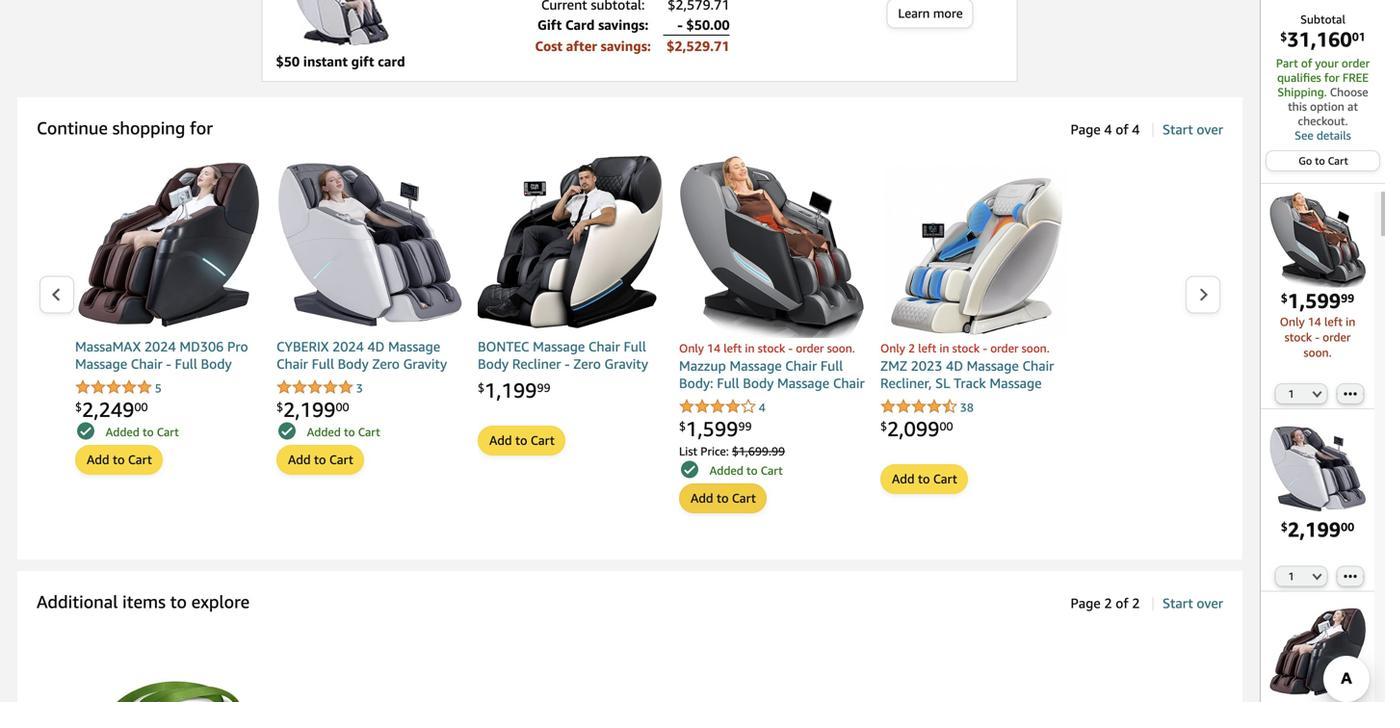 Task type: locate. For each thing, give the bounding box(es) containing it.
1 horizontal spatial $ 2,199 00
[[1282, 518, 1355, 542]]

soon. inside only 14 left in stock - order soon. mazzup massage chair full body: full body massage chair with wireless charging, bluetooth, airbag, foot roller, zero gravity sl track 3d massage chair mu411 (grey)
[[828, 342, 856, 355]]

start over for continue shopping for
[[1163, 121, 1224, 137]]

massamax 2024 md306 pro massage chair - full body relaxation with yoga stretch, zero gravity, sl track, foot rollers, airbags image
[[75, 151, 262, 338]]

zero up airbag on the left bottom
[[372, 356, 400, 372]]

0 horizontal spatial rollers,
[[75, 409, 120, 425]]

left inside only 14 left in stock - order soon. mazzup massage chair full body: full body massage chair with wireless charging, bluetooth, airbag, foot roller, zero gravity sl track 3d massage chair mu411 (grey)
[[724, 342, 742, 355]]

gravity up airbag on the left bottom
[[403, 356, 447, 372]]

additional items to explore
[[37, 592, 250, 612]]

left for mazzup massage chair full body: full body massage chair with wireless charging, bluetooth, airbag, foot roller, zero gravity sl track 3d massage chair mu411 (grey)
[[724, 342, 742, 355]]

massage up office
[[533, 339, 585, 355]]

part of your order qualifies for free shipping.
[[1277, 56, 1371, 99]]

99 up screen
[[537, 381, 551, 395]]

1 horizontal spatial and
[[918, 428, 941, 444]]

stock inside only 14 left in stock - order soon.
[[1285, 330, 1313, 344]]

$
[[1281, 30, 1288, 43], [1282, 291, 1288, 305], [478, 381, 485, 395], [75, 400, 82, 414], [277, 400, 283, 414], [679, 420, 686, 433], [881, 420, 888, 433], [1282, 521, 1288, 534]]

1 vertical spatial 4d
[[947, 358, 964, 374]]

start over link right "page 2 of 2"
[[1163, 596, 1224, 612]]

0 vertical spatial over
[[1197, 121, 1224, 137]]

2,199 inside list
[[283, 397, 336, 422]]

0 vertical spatial 2,199
[[283, 397, 336, 422]]

1 vertical spatial start
[[1163, 596, 1194, 612]]

recliner,
[[881, 376, 932, 391]]

add
[[490, 433, 512, 448], [87, 452, 109, 467], [288, 452, 311, 467], [892, 472, 915, 487], [691, 491, 714, 506]]

2 horizontal spatial left
[[1325, 315, 1344, 328]]

items
[[122, 592, 166, 612]]

zmz 2023 4d massage chair recliner, sl track massage chairs zero gravity full body with airbags, foot rollers, waist and calf image
[[881, 151, 1068, 338]]

1 vertical spatial $ 1,599 99
[[679, 417, 752, 441]]

1 horizontal spatial added
[[307, 425, 341, 439]]

full inside bontec massage chair full body recliner - zero gravity with heat and shiatsu foot massage office chair lcd touch screen display bluetooth speaker airbags foot rollers (white)
[[624, 339, 647, 355]]

zero down relaxation
[[75, 391, 103, 407]]

sl inside cyberix 2024 4d massage chair full body zero gravity sl track shiatsu airbag massage recliner 15 auto programs+5 massage techniques,yoga stretch, waist heat & ai control a306pro (white)
[[277, 374, 291, 390]]

stretch, up control
[[381, 426, 429, 442]]

only up the zmz
[[881, 342, 906, 355]]

1 horizontal spatial bluetooth,
[[1002, 446, 1066, 462]]

soon.
[[828, 342, 856, 355], [1022, 342, 1050, 355], [1304, 346, 1333, 359]]

shiatsu inside bontec massage chair full body recliner - zero gravity with heat and shiatsu foot massage office chair lcd touch screen display bluetooth speaker airbags foot rollers (white)
[[568, 374, 613, 390]]

sl inside only 2 left in stock - order soon. zmz 2023 4d massage chair recliner, sl track massage chairs zero gravity full body with airbags, foot rollers, waist and calf heat, body scan, shortcut key, bluetooth, shiatsu recliner (gray)
[[936, 376, 951, 391]]

card
[[566, 17, 595, 33]]

2 vertical spatial recliner
[[929, 463, 978, 479]]

savings: for cost after savings:
[[601, 38, 651, 54]]

1 horizontal spatial stretch,
[[381, 426, 429, 442]]

None submit
[[479, 427, 565, 455], [76, 446, 162, 474], [278, 446, 363, 474], [882, 465, 968, 493], [680, 485, 766, 513], [479, 427, 565, 455], [76, 446, 162, 474], [278, 446, 363, 474], [882, 465, 968, 493], [680, 485, 766, 513]]

body up wireless
[[743, 376, 774, 391]]

chairs
[[881, 393, 918, 409]]

foot
[[616, 374, 644, 390], [214, 391, 242, 407], [794, 411, 822, 427], [964, 411, 992, 427], [478, 444, 506, 460]]

1 horizontal spatial 14
[[1309, 315, 1322, 328]]

track up mu411
[[776, 428, 809, 444]]

1 vertical spatial recliner
[[332, 391, 381, 407]]

1 vertical spatial for
[[190, 118, 213, 138]]

massage up touch
[[478, 391, 530, 407]]

dropdown image down only 14 left in stock - order soon.
[[1313, 390, 1323, 398]]

1 horizontal spatial 4
[[1105, 121, 1113, 137]]

added to cart
[[106, 425, 179, 439], [307, 425, 380, 439], [710, 464, 783, 477]]

1 vertical spatial bluetooth,
[[1002, 446, 1066, 462]]

rollers, inside only 2 left in stock - order soon. zmz 2023 4d massage chair recliner, sl track massage chairs zero gravity full body with airbags, foot rollers, waist and calf heat, body scan, shortcut key, bluetooth, shiatsu recliner (gray)
[[995, 411, 1040, 427]]

2024 inside massamax 2024 md306 pro massage chair - full body relaxation with yoga stretch, zero gravity, sl track, foot rollers, airbags, heating (black)
[[144, 339, 176, 355]]

massage up airbag on the left bottom
[[388, 339, 441, 355]]

2024 left md306
[[144, 339, 176, 355]]

waist inside only 2 left in stock - order soon. zmz 2023 4d massage chair recliner, sl track massage chairs zero gravity full body with airbags, foot rollers, waist and calf heat, body scan, shortcut key, bluetooth, shiatsu recliner (gray)
[[881, 428, 915, 444]]

added down 'programs+5'
[[307, 425, 341, 439]]

4 link
[[679, 399, 766, 416]]

0 vertical spatial start
[[1163, 121, 1194, 137]]

and up shortcut
[[918, 428, 941, 444]]

1 horizontal spatial only
[[881, 342, 906, 355]]

$ 1,599 99
[[1282, 288, 1355, 313], [679, 417, 752, 441]]

only inside only 2 left in stock - order soon. zmz 2023 4d massage chair recliner, sl track massage chairs zero gravity full body with airbags, foot rollers, waist and calf heat, body scan, shortcut key, bluetooth, shiatsu recliner (gray)
[[881, 342, 906, 355]]

body right heat,
[[1008, 428, 1039, 444]]

3 link
[[277, 380, 363, 397]]

of
[[1302, 56, 1313, 70], [1116, 121, 1129, 137], [1116, 596, 1129, 612]]

2 start over from the top
[[1163, 596, 1224, 612]]

0 horizontal spatial bluetooth,
[[679, 411, 744, 427]]

cart down details
[[1329, 155, 1349, 167]]

0 vertical spatial (white)
[[554, 444, 599, 460]]

0 vertical spatial $ 1,599 99
[[1282, 288, 1355, 313]]

massamax 2024 md306 pro massage chair - full body relaxation with yoga stretch, zero gravity, sl track, foot rollers, airbags, heating (black) link
[[75, 338, 262, 444]]

$ inside $ 1,199 99
[[478, 381, 485, 395]]

$ up part in the right of the page
[[1281, 30, 1288, 43]]

sl
[[277, 374, 291, 390], [936, 376, 951, 391], [156, 391, 171, 407], [758, 428, 773, 444]]

zmz 2023 4d massage chair recliner, sl track massage chairs zero gravity full body with airbags, foot rollers, waist and calf heat, body scan, shortcut key, bluetooth, shiatsu recliner (gray) link
[[881, 358, 1068, 480]]

cyberix
[[277, 339, 329, 355]]

1 horizontal spatial 4d
[[947, 358, 964, 374]]

cart left ai
[[330, 452, 354, 467]]

auto
[[404, 391, 434, 407]]

1 2024 from the left
[[144, 339, 176, 355]]

cart down heating
[[157, 425, 179, 439]]

1 vertical spatial savings:
[[601, 38, 651, 54]]

1 start from the top
[[1163, 121, 1194, 137]]

add to cart down techniques,yoga
[[288, 452, 354, 467]]

2 horizontal spatial shiatsu
[[881, 463, 926, 479]]

mazzup massage chair full body: full body massage chair with wireless charging, bluetooth, airbag, foot roller, zero gravity sl track 3d massage chair mu411 (grey) link
[[679, 358, 866, 463]]

2,249
[[82, 397, 134, 422]]

0 vertical spatial savings:
[[599, 17, 649, 33]]

learn more
[[899, 6, 963, 21]]

start over
[[1163, 121, 1224, 137], [1163, 596, 1224, 612]]

0 vertical spatial bluetooth,
[[679, 411, 744, 427]]

body
[[201, 356, 232, 372], [338, 356, 369, 372], [478, 356, 509, 372], [743, 376, 774, 391], [1026, 393, 1057, 409], [1008, 428, 1039, 444]]

order inside only 2 left in stock - order soon. zmz 2023 4d massage chair recliner, sl track massage chairs zero gravity full body with airbags, foot rollers, waist and calf heat, body scan, shortcut key, bluetooth, shiatsu recliner (gray)
[[991, 342, 1019, 355]]

learn more button
[[888, 0, 973, 27]]

savings: down gift card savings:
[[601, 38, 651, 54]]

left down mazzup massage chair full body: full body massage chair with wireless charging, bluetooth, airbag, foot roller, zero gravity sl track 3d massage chair mu411 (grey) image
[[1325, 315, 1344, 328]]

0 horizontal spatial heat
[[314, 444, 343, 460]]

1 horizontal spatial shiatsu
[[568, 374, 613, 390]]

$ down chairs
[[881, 420, 888, 433]]

mazzup massage chair full body: full body massage chair with wireless charging, bluetooth, airbag, foot roller, zero gravity image
[[679, 151, 866, 338]]

1 horizontal spatial heat
[[508, 374, 538, 390]]

1 start over link from the top
[[1163, 121, 1224, 137]]

- inside massamax 2024 md306 pro massage chair - full body relaxation with yoga stretch, zero gravity, sl track, foot rollers, airbags, heating (black)
[[166, 356, 171, 372]]

1 page from the top
[[1071, 121, 1101, 137]]

0 horizontal spatial (white)
[[333, 462, 378, 477]]

in inside only 14 left in stock - order soon. mazzup massage chair full body: full body massage chair with wireless charging, bluetooth, airbag, foot roller, zero gravity sl track 3d massage chair mu411 (grey)
[[745, 342, 755, 355]]

stock inside only 14 left in stock - order soon. mazzup massage chair full body: full body massage chair with wireless charging, bluetooth, airbag, foot roller, zero gravity sl track 3d massage chair mu411 (grey)
[[758, 342, 786, 355]]

added down list price: $1,699.99
[[710, 464, 744, 477]]

0 horizontal spatial stock
[[758, 342, 786, 355]]

sl left track,
[[156, 391, 171, 407]]

bluetooth, inside only 2 left in stock - order soon. zmz 2023 4d massage chair recliner, sl track massage chairs zero gravity full body with airbags, foot rollers, waist and calf heat, body scan, shortcut key, bluetooth, shiatsu recliner (gray)
[[1002, 446, 1066, 462]]

0 horizontal spatial only
[[679, 342, 704, 355]]

1 horizontal spatial for
[[1325, 71, 1340, 84]]

1 horizontal spatial waist
[[881, 428, 915, 444]]

sl down cyberix
[[277, 374, 291, 390]]

massamax
[[75, 339, 141, 355]]

see
[[1295, 129, 1314, 142]]

2024
[[144, 339, 176, 355], [332, 339, 364, 355]]

1 1 from the top
[[1289, 388, 1295, 400]]

left inside only 2 left in stock - order soon. zmz 2023 4d massage chair recliner, sl track massage chairs zero gravity full body with airbags, foot rollers, waist and calf heat, body scan, shortcut key, bluetooth, shiatsu recliner (gray)
[[919, 342, 937, 355]]

waist
[[881, 428, 915, 444], [277, 444, 310, 460]]

1 horizontal spatial left
[[919, 342, 937, 355]]

only inside only 14 left in stock - order soon. mazzup massage chair full body: full body massage chair with wireless charging, bluetooth, airbag, foot roller, zero gravity sl track 3d massage chair mu411 (grey)
[[679, 342, 704, 355]]

1 start over from the top
[[1163, 121, 1224, 137]]

full up yoga
[[175, 356, 197, 372]]

added to cart for 2,249
[[106, 425, 179, 439]]

bluetooth, inside only 14 left in stock - order soon. mazzup massage chair full body: full body massage chair with wireless charging, bluetooth, airbag, foot roller, zero gravity sl track 3d massage chair mu411 (grey)
[[679, 411, 744, 427]]

1 vertical spatial 14
[[707, 342, 721, 355]]

add down techniques,yoga
[[288, 452, 311, 467]]

4d inside only 2 left in stock - order soon. zmz 2023 4d massage chair recliner, sl track massage chairs zero gravity full body with airbags, foot rollers, waist and calf heat, body scan, shortcut key, bluetooth, shiatsu recliner (gray)
[[947, 358, 964, 374]]

added down '$ 2,249 00'
[[106, 425, 140, 439]]

with
[[143, 374, 170, 390], [478, 374, 505, 390], [679, 393, 706, 409], [881, 411, 908, 427]]

chair
[[589, 339, 621, 355], [131, 356, 163, 372], [277, 356, 308, 372], [786, 358, 817, 374], [1023, 358, 1055, 374], [834, 376, 865, 391], [574, 391, 606, 407], [735, 446, 767, 462]]

with down body:
[[679, 393, 706, 409]]

body down md306
[[201, 356, 232, 372]]

2 2024 from the left
[[332, 339, 364, 355]]

dropdown image
[[1313, 390, 1323, 398], [1313, 573, 1323, 581]]

list
[[0, 151, 1068, 541]]

mazzup massage chair full body: full body massage chair with wireless charging, bluetooth, airbag, foot roller, zero gravity sl track 3d massage chair mu411 (grey) image
[[1270, 192, 1367, 288]]

2 inside only 2 left in stock - order soon. zmz 2023 4d massage chair recliner, sl track massage chairs zero gravity full body with airbags, foot rollers, waist and calf heat, body scan, shortcut key, bluetooth, shiatsu recliner (gray)
[[909, 342, 916, 355]]

in inside only 2 left in stock - order soon. zmz 2023 4d massage chair recliner, sl track massage chairs zero gravity full body with airbags, foot rollers, waist and calf heat, body scan, shortcut key, bluetooth, shiatsu recliner (gray)
[[940, 342, 950, 355]]

1 vertical spatial of
[[1116, 121, 1129, 137]]

heat inside cyberix 2024 4d massage chair full body zero gravity sl track shiatsu airbag massage recliner 15 auto programs+5 massage techniques,yoga stretch, waist heat & ai control a306pro (white)
[[314, 444, 343, 460]]

0 horizontal spatial 99
[[537, 381, 551, 395]]

0 vertical spatial alert image
[[279, 422, 296, 440]]

0 vertical spatial 1
[[1289, 388, 1295, 400]]

gravity up "lcd" on the left
[[605, 356, 649, 372]]

0 horizontal spatial 2024
[[144, 339, 176, 355]]

gravity up heat,
[[953, 393, 997, 409]]

0 vertical spatial stretch,
[[207, 374, 255, 390]]

2 horizontal spatial stock
[[1285, 330, 1313, 344]]

0 horizontal spatial left
[[724, 342, 742, 355]]

2023
[[911, 358, 943, 374]]

99 inside $ 1,199 99
[[537, 381, 551, 395]]

4d up airbag on the left bottom
[[368, 339, 385, 355]]

rollers, up heat,
[[995, 411, 1040, 427]]

to down gravity,
[[143, 425, 154, 439]]

(white) down speaker in the bottom left of the page
[[554, 444, 599, 460]]

cart
[[1329, 155, 1349, 167], [157, 425, 179, 439], [358, 425, 380, 439], [531, 433, 555, 448], [128, 452, 152, 467], [330, 452, 354, 467], [761, 464, 783, 477], [934, 472, 958, 487], [732, 491, 756, 506]]

14 inside only 14 left in stock - order soon. mazzup massage chair full body: full body massage chair with wireless charging, bluetooth, airbag, foot roller, zero gravity sl track 3d massage chair mu411 (grey)
[[707, 342, 721, 355]]

0 vertical spatial $ 2,199 00
[[277, 397, 349, 422]]

start right page 4 of 4
[[1163, 121, 1194, 137]]

38 link
[[881, 399, 974, 416]]

in
[[1347, 315, 1356, 328], [745, 342, 755, 355], [940, 342, 950, 355]]

choose this option at checkout. see details
[[1289, 85, 1369, 142]]

body inside only 14 left in stock - order soon. mazzup massage chair full body: full body massage chair with wireless charging, bluetooth, airbag, foot roller, zero gravity sl track 3d massage chair mu411 (grey)
[[743, 376, 774, 391]]

2 over from the top
[[1197, 596, 1224, 612]]

gravity
[[403, 356, 447, 372], [605, 356, 649, 372], [953, 393, 997, 409], [711, 428, 754, 444]]

cart down shortcut
[[934, 472, 958, 487]]

1 horizontal spatial 2024
[[332, 339, 364, 355]]

option
[[1311, 100, 1345, 113]]

over for additional items to explore
[[1197, 596, 1224, 612]]

cost after savings:
[[535, 38, 651, 54]]

0 horizontal spatial 4d
[[368, 339, 385, 355]]

airbags, down gravity,
[[124, 409, 173, 425]]

airbags, inside only 2 left in stock - order soon. zmz 2023 4d massage chair recliner, sl track massage chairs zero gravity full body with airbags, foot rollers, waist and calf heat, body scan, shortcut key, bluetooth, shiatsu recliner (gray)
[[911, 411, 961, 427]]

a306pro
[[277, 462, 330, 477]]

stock inside only 2 left in stock - order soon. zmz 2023 4d massage chair recliner, sl track massage chairs zero gravity full body with airbags, foot rollers, waist and calf heat, body scan, shortcut key, bluetooth, shiatsu recliner (gray)
[[953, 342, 980, 355]]

0 horizontal spatial stretch,
[[207, 374, 255, 390]]

$2,529.71
[[667, 38, 730, 54]]

of for additional items to explore
[[1116, 596, 1129, 612]]

at
[[1348, 100, 1359, 113]]

$ 2,199 00 inside list
[[277, 397, 349, 422]]

stretch, inside cyberix 2024 4d massage chair full body zero gravity sl track shiatsu airbag massage recliner 15 auto programs+5 massage techniques,yoga stretch, waist heat & ai control a306pro (white)
[[381, 426, 429, 442]]

chair inside massamax 2024 md306 pro massage chair - full body relaxation with yoga stretch, zero gravity, sl track, foot rollers, airbags, heating (black)
[[131, 356, 163, 372]]

2024 up 3
[[332, 339, 364, 355]]

2 start over link from the top
[[1163, 596, 1224, 612]]

added to cart for 2,199
[[307, 425, 380, 439]]

99 up only 14 left in stock - order soon.
[[1342, 291, 1355, 305]]

0 horizontal spatial 2,199
[[283, 397, 336, 422]]

1 vertical spatial heat
[[314, 444, 343, 460]]

with inside only 2 left in stock - order soon. zmz 2023 4d massage chair recliner, sl track massage chairs zero gravity full body with airbags, foot rollers, waist and calf heat, body scan, shortcut key, bluetooth, shiatsu recliner (gray)
[[881, 411, 908, 427]]

added for 2,249
[[106, 425, 140, 439]]

0 horizontal spatial recliner
[[332, 391, 381, 407]]

1 over from the top
[[1197, 121, 1224, 137]]

order for only 2 left in stock - order soon. zmz 2023 4d massage chair recliner, sl track massage chairs zero gravity full body with airbags, foot rollers, waist and calf heat, body scan, shortcut key, bluetooth, shiatsu recliner (gray)
[[991, 342, 1019, 355]]

1 horizontal spatial added to cart
[[307, 425, 380, 439]]

subtotal $ 31,160 01
[[1281, 13, 1366, 51]]

full up 3 link on the left
[[312, 356, 334, 372]]

0 horizontal spatial for
[[190, 118, 213, 138]]

0 horizontal spatial soon.
[[828, 342, 856, 355]]

sl up "$1,699.99"
[[758, 428, 773, 444]]

1 vertical spatial stretch,
[[381, 426, 429, 442]]

soon. inside only 2 left in stock - order soon. zmz 2023 4d massage chair recliner, sl track massage chairs zero gravity full body with airbags, foot rollers, waist and calf heat, body scan, shortcut key, bluetooth, shiatsu recliner (gray)
[[1022, 342, 1050, 355]]

to
[[1316, 155, 1326, 167], [143, 425, 154, 439], [344, 425, 355, 439], [516, 433, 528, 448], [113, 452, 125, 467], [314, 452, 326, 467], [747, 464, 758, 477], [918, 472, 931, 487], [717, 491, 729, 506], [170, 592, 187, 612]]

(white)
[[554, 444, 599, 460], [333, 462, 378, 477]]

stretch, down "pro"
[[207, 374, 255, 390]]

added to cart up &
[[307, 425, 380, 439]]

2 horizontal spatial only
[[1281, 315, 1306, 328]]

14
[[1309, 315, 1322, 328], [707, 342, 721, 355]]

2 horizontal spatial 2
[[1133, 596, 1141, 612]]

1 vertical spatial dropdown image
[[1313, 573, 1323, 581]]

only 2 left in stock - order soon. zmz 2023 4d massage chair recliner, sl track massage chairs zero gravity full body with airbags, foot rollers, waist and calf heat, body scan, shortcut key, bluetooth, shiatsu recliner (gray)
[[881, 342, 1066, 479]]

1 horizontal spatial 2
[[1105, 596, 1113, 612]]

1,199
[[485, 378, 537, 402]]

go to cart
[[1299, 155, 1349, 167]]

stock for mazzup massage chair full body: full body massage chair with wireless charging, bluetooth, airbag, foot roller, zero gravity sl track 3d massage chair mu411 (grey)
[[758, 342, 786, 355]]

recliner up $ 1,199 99
[[513, 356, 561, 372]]

recliner down shortcut
[[929, 463, 978, 479]]

airbags, up calf on the bottom of page
[[911, 411, 961, 427]]

track inside cyberix 2024 4d massage chair full body zero gravity sl track shiatsu airbag massage recliner 15 auto programs+5 massage techniques,yoga stretch, waist heat & ai control a306pro (white)
[[295, 374, 327, 390]]

- inside only 2 left in stock - order soon. zmz 2023 4d massage chair recliner, sl track massage chairs zero gravity full body with airbags, foot rollers, waist and calf heat, body scan, shortcut key, bluetooth, shiatsu recliner (gray)
[[983, 342, 988, 355]]

2 horizontal spatial track
[[954, 376, 987, 391]]

zero left 38 on the bottom of the page
[[922, 393, 950, 409]]

to down price:
[[717, 491, 729, 506]]

recliner
[[513, 356, 561, 372], [332, 391, 381, 407], [929, 463, 978, 479]]

bluetooth,
[[679, 411, 744, 427], [1002, 446, 1066, 462]]

massage up wireless
[[730, 358, 782, 374]]

sl inside massamax 2024 md306 pro massage chair - full body relaxation with yoga stretch, zero gravity, sl track, foot rollers, airbags, heating (black)
[[156, 391, 171, 407]]

0 vertical spatial dropdown image
[[1313, 390, 1323, 398]]

1 dropdown image from the top
[[1313, 390, 1323, 398]]

4d
[[368, 339, 385, 355], [947, 358, 964, 374]]

1 vertical spatial start over
[[1163, 596, 1224, 612]]

1 up massamax 2024 md306 pro massage chair - full body relaxation with yoga stretch, zero gravity, sl track, foot rollers, airbags, heating (black) image
[[1289, 571, 1295, 583]]

touch
[[478, 409, 515, 425]]

to right go
[[1316, 155, 1326, 167]]

for inside part of your order qualifies for free shipping.
[[1325, 71, 1340, 84]]

sl down 2023
[[936, 376, 951, 391]]

alert image up "a306pro"
[[279, 422, 296, 440]]

left for zmz 2023 4d massage chair recliner, sl track massage chairs zero gravity full body with airbags, foot rollers, waist and calf heat, body scan, shortcut key, bluetooth, shiatsu recliner (gray)
[[919, 342, 937, 355]]

wireless
[[710, 393, 761, 409]]

previous image
[[51, 288, 62, 302]]

free
[[1343, 71, 1370, 84]]

gift
[[351, 53, 374, 69]]

zmz
[[881, 358, 908, 374]]

2 vertical spatial 99
[[739, 420, 752, 433]]

start
[[1163, 121, 1194, 137], [1163, 596, 1194, 612]]

1,599 up price:
[[686, 417, 739, 441]]

0 horizontal spatial waist
[[277, 444, 310, 460]]

foot up heating
[[214, 391, 242, 407]]

2 1 from the top
[[1289, 571, 1295, 583]]

1 vertical spatial 99
[[537, 381, 551, 395]]

more
[[934, 6, 963, 21]]

full up "lcd" on the left
[[624, 339, 647, 355]]

soon. for full
[[828, 342, 856, 355]]

rollers,
[[75, 409, 120, 425], [995, 411, 1040, 427]]

airbags,
[[124, 409, 173, 425], [911, 411, 961, 427]]

2024 inside cyberix 2024 4d massage chair full body zero gravity sl track shiatsu airbag massage recliner 15 auto programs+5 massage techniques,yoga stretch, waist heat & ai control a306pro (white)
[[332, 339, 364, 355]]

0 horizontal spatial 1,599
[[686, 417, 739, 441]]

3d
[[812, 428, 829, 444]]

0 horizontal spatial 14
[[707, 342, 721, 355]]

track up 38 on the bottom of the page
[[954, 376, 987, 391]]

heat
[[508, 374, 538, 390], [314, 444, 343, 460]]

with up gravity,
[[143, 374, 170, 390]]

mu411
[[770, 446, 815, 462]]

0 vertical spatial of
[[1302, 56, 1313, 70]]

part
[[1277, 56, 1299, 70]]

1 horizontal spatial airbags,
[[911, 411, 961, 427]]

key,
[[973, 446, 998, 462]]

for down your
[[1325, 71, 1340, 84]]

savings: up cost after savings:
[[599, 17, 649, 33]]

only down mazzup massage chair full body: full body massage chair with wireless charging, bluetooth, airbag, foot roller, zero gravity sl track 3d massage chair mu411 (grey) image
[[1281, 315, 1306, 328]]

only inside only 14 left in stock - order soon.
[[1281, 315, 1306, 328]]

shiatsu
[[331, 374, 376, 390], [568, 374, 613, 390], [881, 463, 926, 479]]

38
[[961, 401, 974, 414]]

1 vertical spatial 1
[[1289, 571, 1295, 583]]

full up heat,
[[1000, 393, 1023, 409]]

stretch, inside massamax 2024 md306 pro massage chair - full body relaxation with yoga stretch, zero gravity, sl track, foot rollers, airbags, heating (black)
[[207, 374, 255, 390]]

1 horizontal spatial rollers,
[[995, 411, 1040, 427]]

heat inside bontec massage chair full body recliner - zero gravity with heat and shiatsu foot massage office chair lcd touch screen display bluetooth speaker airbags foot rollers (white)
[[508, 374, 538, 390]]

start right "page 2 of 2"
[[1163, 596, 1194, 612]]

petsafe nylon dog leash - strong, durable, traditional style leash with easy to use bolt snap - 1 in. x 6 ft., apple green image
[[72, 626, 259, 703]]

alert image
[[279, 422, 296, 440], [681, 461, 699, 478]]

2 dropdown image from the top
[[1313, 573, 1323, 581]]

1 horizontal spatial stock
[[953, 342, 980, 355]]

order inside only 14 left in stock - order soon.
[[1323, 330, 1352, 344]]

track up 'programs+5'
[[295, 374, 327, 390]]

added
[[106, 425, 140, 439], [307, 425, 341, 439], [710, 464, 744, 477]]

- inside only 14 left in stock - order soon. mazzup massage chair full body: full body massage chair with wireless charging, bluetooth, airbag, foot roller, zero gravity sl track 3d massage chair mu411 (grey)
[[789, 342, 793, 355]]

alert image down "list"
[[681, 461, 699, 478]]

5
[[155, 382, 162, 395]]

go to cart link
[[1268, 151, 1380, 171]]

dropdown image up massamax 2024 md306 pro massage chair - full body relaxation with yoga stretch, zero gravity, sl track, foot rollers, airbags, heating (black) image
[[1313, 573, 1323, 581]]

body down bontec
[[478, 356, 509, 372]]

start over for additional items to explore
[[1163, 596, 1224, 612]]

heat down techniques,yoga
[[314, 444, 343, 460]]

gravity,
[[106, 391, 153, 407]]

foot inside massamax 2024 md306 pro massage chair - full body relaxation with yoga stretch, zero gravity, sl track, foot rollers, airbags, heating (black)
[[214, 391, 242, 407]]

2 page from the top
[[1071, 596, 1101, 612]]

bluetooth, down wireless
[[679, 411, 744, 427]]

gravity inside bontec massage chair full body recliner - zero gravity with heat and shiatsu foot massage office chair lcd touch screen display bluetooth speaker airbags foot rollers (white)
[[605, 356, 649, 372]]

0 vertical spatial page
[[1071, 121, 1101, 137]]

zero inside cyberix 2024 4d massage chair full body zero gravity sl track shiatsu airbag massage recliner 15 auto programs+5 massage techniques,yoga stretch, waist heat & ai control a306pro (white)
[[372, 356, 400, 372]]

0 vertical spatial and
[[541, 374, 564, 390]]

in up wireless
[[745, 342, 755, 355]]

heat up office
[[508, 374, 538, 390]]

order inside only 14 left in stock - order soon. mazzup massage chair full body: full body massage chair with wireless charging, bluetooth, airbag, foot roller, zero gravity sl track 3d massage chair mu411 (grey)
[[796, 342, 824, 355]]

control
[[376, 444, 422, 460]]

of for continue shopping for
[[1116, 121, 1129, 137]]

14 inside only 14 left in stock - order soon.
[[1309, 315, 1322, 328]]

in for zmz 2023 4d massage chair recliner, sl track massage chairs zero gravity full body with airbags, foot rollers, waist and calf heat, body scan, shortcut key, bluetooth, shiatsu recliner (gray)
[[940, 342, 950, 355]]

2 start from the top
[[1163, 596, 1194, 612]]

0 vertical spatial for
[[1325, 71, 1340, 84]]

0 vertical spatial start over link
[[1163, 121, 1224, 137]]

recliner left the 15
[[332, 391, 381, 407]]

2 vertical spatial of
[[1116, 596, 1129, 612]]

4d right 2023
[[947, 358, 964, 374]]

0 vertical spatial 4d
[[368, 339, 385, 355]]

1
[[1289, 388, 1295, 400], [1289, 571, 1295, 583]]

$ up touch
[[478, 381, 485, 395]]

0 horizontal spatial and
[[541, 374, 564, 390]]

1 horizontal spatial alert image
[[681, 461, 699, 478]]

in up 2023
[[940, 342, 950, 355]]

-
[[678, 17, 683, 33], [1316, 330, 1320, 344], [789, 342, 793, 355], [983, 342, 988, 355], [166, 356, 171, 372], [565, 356, 570, 372]]

0 vertical spatial 99
[[1342, 291, 1355, 305]]

1 vertical spatial $ 2,199 00
[[1282, 518, 1355, 542]]

0 vertical spatial recliner
[[513, 356, 561, 372]]

chair inside cyberix 2024 4d massage chair full body zero gravity sl track shiatsu airbag massage recliner 15 auto programs+5 massage techniques,yoga stretch, waist heat & ai control a306pro (white)
[[277, 356, 308, 372]]

2 horizontal spatial soon.
[[1304, 346, 1333, 359]]

1 horizontal spatial track
[[776, 428, 809, 444]]

(white) inside bontec massage chair full body recliner - zero gravity with heat and shiatsu foot massage office chair lcd touch screen display bluetooth speaker airbags foot rollers (white)
[[554, 444, 599, 460]]

for right shopping
[[190, 118, 213, 138]]

item in your cart image
[[293, 0, 389, 52]]

zero inside only 14 left in stock - order soon. mazzup massage chair full body: full body massage chair with wireless charging, bluetooth, airbag, foot roller, zero gravity sl track 3d massage chair mu411 (grey)
[[679, 428, 707, 444]]

start over right "page 2 of 2"
[[1163, 596, 1224, 612]]

$ inside subtotal $ 31,160 01
[[1281, 30, 1288, 43]]

programs+5
[[277, 409, 351, 425]]

next image
[[1199, 288, 1210, 302]]

0 vertical spatial 1,599
[[1288, 288, 1342, 313]]

14 up mazzup on the bottom of the page
[[707, 342, 721, 355]]

waist up "a306pro"
[[277, 444, 310, 460]]

0 vertical spatial heat
[[508, 374, 538, 390]]

2 horizontal spatial recliner
[[929, 463, 978, 479]]

0 horizontal spatial airbags,
[[124, 409, 173, 425]]

of inside part of your order qualifies for free shipping.
[[1302, 56, 1313, 70]]

savings: for gift card savings:
[[599, 17, 649, 33]]

waist inside cyberix 2024 4d massage chair full body zero gravity sl track shiatsu airbag massage recliner 15 auto programs+5 massage techniques,yoga stretch, waist heat & ai control a306pro (white)
[[277, 444, 310, 460]]



Task type: vqa. For each thing, say whether or not it's contained in the screenshot.
the rightmost Bluetooth,
yes



Task type: describe. For each thing, give the bounding box(es) containing it.
left inside only 14 left in stock - order soon.
[[1325, 315, 1344, 328]]

in for mazzup massage chair full body: full body massage chair with wireless charging, bluetooth, airbag, foot roller, zero gravity sl track 3d massage chair mu411 (grey)
[[745, 342, 755, 355]]

(white) inside cyberix 2024 4d massage chair full body zero gravity sl track shiatsu airbag massage recliner 15 auto programs+5 massage techniques,yoga stretch, waist heat & ai control a306pro (white)
[[333, 462, 378, 477]]

full inside only 2 left in stock - order soon. zmz 2023 4d massage chair recliner, sl track massage chairs zero gravity full body with airbags, foot rollers, waist and calf heat, body scan, shortcut key, bluetooth, shiatsu recliner (gray)
[[1000, 393, 1023, 409]]

$ 2,099 00
[[881, 417, 954, 441]]

order inside part of your order qualifies for free shipping.
[[1342, 56, 1371, 70]]

full inside massamax 2024 md306 pro massage chair - full body relaxation with yoga stretch, zero gravity, sl track, foot rollers, airbags, heating (black)
[[175, 356, 197, 372]]

&
[[347, 444, 356, 460]]

page 4 of 4
[[1071, 121, 1141, 137]]

body:
[[679, 376, 714, 391]]

$ inside '$ 2,249 00'
[[75, 400, 82, 414]]

order for only 14 left in stock - order soon.
[[1323, 330, 1352, 344]]

gravity inside only 14 left in stock - order soon. mazzup massage chair full body: full body massage chair with wireless charging, bluetooth, airbag, foot roller, zero gravity sl track 3d massage chair mu411 (grey)
[[711, 428, 754, 444]]

shopping
[[112, 118, 185, 138]]

gravity inside only 2 left in stock - order soon. zmz 2023 4d massage chair recliner, sl track massage chairs zero gravity full body with airbags, foot rollers, waist and calf heat, body scan, shortcut key, bluetooth, shiatsu recliner (gray)
[[953, 393, 997, 409]]

go
[[1299, 155, 1313, 167]]

and inside only 2 left in stock - order soon. zmz 2023 4d massage chair recliner, sl track massage chairs zero gravity full body with airbags, foot rollers, waist and calf heat, body scan, shortcut key, bluetooth, shiatsu recliner (gray)
[[918, 428, 941, 444]]

shiatsu inside cyberix 2024 4d massage chair full body zero gravity sl track shiatsu airbag massage recliner 15 auto programs+5 massage techniques,yoga stretch, waist heat & ai control a306pro (white)
[[331, 374, 376, 390]]

00 down cyberix 2024 4d massage chair full body zero gravity sl track shiatsu airbag massage recliner 15 auto programs+5 massage techniques,yoga stretch, waist heat &amp; ai control a306pro (white) image
[[1342, 521, 1355, 534]]

1,599 inside list
[[686, 417, 739, 441]]

heat,
[[972, 428, 1005, 444]]

cart down list price: $1,699.99
[[732, 491, 756, 506]]

$ down cyberix 2024 4d massage chair full body zero gravity sl track shiatsu airbag massage recliner 15 auto programs+5 massage techniques,yoga stretch, waist heat &amp; ai control a306pro (white) image
[[1282, 521, 1288, 534]]

5 link
[[75, 380, 162, 397]]

see details link
[[1271, 128, 1376, 143]]

and inside bontec massage chair full body recliner - zero gravity with heat and shiatsu foot massage office chair lcd touch screen display bluetooth speaker airbags foot rollers (white)
[[541, 374, 564, 390]]

gravity inside cyberix 2024 4d massage chair full body zero gravity sl track shiatsu airbag massage recliner 15 auto programs+5 massage techniques,yoga stretch, waist heat & ai control a306pro (white)
[[403, 356, 447, 372]]

01
[[1353, 30, 1366, 43]]

add down scan,
[[892, 472, 915, 487]]

only 14 left in stock - order soon. mazzup massage chair full body: full body massage chair with wireless charging, bluetooth, airbag, foot roller, zero gravity sl track 3d massage chair mu411 (grey)
[[679, 342, 865, 462]]

chair inside only 2 left in stock - order soon. zmz 2023 4d massage chair recliner, sl track massage chairs zero gravity full body with airbags, foot rollers, waist and calf heat, body scan, shortcut key, bluetooth, shiatsu recliner (gray)
[[1023, 358, 1055, 374]]

massage up 38 on the bottom of the page
[[967, 358, 1020, 374]]

foot down bluetooth
[[478, 444, 506, 460]]

charging,
[[764, 393, 823, 409]]

track inside only 2 left in stock - order soon. zmz 2023 4d massage chair recliner, sl track massage chairs zero gravity full body with airbags, foot rollers, waist and calf heat, body scan, shortcut key, bluetooth, shiatsu recliner (gray)
[[954, 376, 987, 391]]

$ inside the $ 2,099 00
[[881, 420, 888, 433]]

alert image
[[77, 422, 94, 440]]

start for continue shopping for
[[1163, 121, 1194, 137]]

zero inside massamax 2024 md306 pro massage chair - full body relaxation with yoga stretch, zero gravity, sl track, foot rollers, airbags, heating (black)
[[75, 391, 103, 407]]

0 horizontal spatial alert image
[[279, 422, 296, 440]]

cart down '$ 2,249 00'
[[128, 452, 152, 467]]

to down (black) on the left bottom of page
[[113, 452, 125, 467]]

card
[[378, 53, 405, 69]]

cyberix 2024 4d massage chair full body zero gravity sl track shiatsu airbag massage recliner 15 auto programs+5 massage tech image
[[277, 151, 464, 338]]

your
[[1316, 56, 1339, 70]]

cart inside go to cart link
[[1329, 155, 1349, 167]]

1 horizontal spatial 99
[[739, 420, 752, 433]]

checkout.
[[1299, 114, 1349, 128]]

calf
[[945, 428, 969, 444]]

page for additional items to explore
[[1071, 596, 1101, 612]]

with inside bontec massage chair full body recliner - zero gravity with heat and shiatsu foot massage office chair lcd touch screen display bluetooth speaker airbags foot rollers (white)
[[478, 374, 505, 390]]

14 for only 14 left in stock - order soon.
[[1309, 315, 1322, 328]]

$ 1,599 99 inside list
[[679, 417, 752, 441]]

after
[[566, 38, 597, 54]]

list containing 1,199
[[0, 151, 1068, 541]]

only for zmz 2023 4d massage chair recliner, sl track massage chairs zero gravity full body with airbags, foot rollers, waist and calf heat, body scan, shortcut key, bluetooth, shiatsu recliner (gray)
[[881, 342, 906, 355]]

recliner inside only 2 left in stock - order soon. zmz 2023 4d massage chair recliner, sl track massage chairs zero gravity full body with airbags, foot rollers, waist and calf heat, body scan, shortcut key, bluetooth, shiatsu recliner (gray)
[[929, 463, 978, 479]]

gift card savings:
[[538, 17, 649, 33]]

1 for 2,199
[[1289, 571, 1295, 583]]

office
[[534, 391, 570, 407]]

additional
[[37, 592, 118, 612]]

continue shopping for
[[37, 118, 213, 138]]

massage up charging,
[[778, 376, 830, 391]]

with inside massamax 2024 md306 pro massage chair - full body relaxation with yoga stretch, zero gravity, sl track, foot rollers, airbags, heating (black)
[[143, 374, 170, 390]]

massage down the 15
[[355, 409, 407, 425]]

list
[[679, 445, 698, 458]]

body right 38 on the bottom of the page
[[1026, 393, 1057, 409]]

- $50.00
[[678, 17, 730, 33]]

soon. inside only 14 left in stock - order soon.
[[1304, 346, 1333, 359]]

$ down 3 link on the left
[[277, 400, 283, 414]]

cyberix 2024 4d massage chair full body zero gravity sl track shiatsu airbag massage recliner 15 auto programs+5 massage techniques,yoga stretch, waist heat &amp; ai control a306pro (white) image
[[1270, 421, 1367, 518]]

only for mazzup massage chair full body: full body massage chair with wireless charging, bluetooth, airbag, foot roller, zero gravity sl track 3d massage chair mu411 (grey)
[[679, 342, 704, 355]]

2024 for 2,249
[[144, 339, 176, 355]]

1 horizontal spatial 1,599
[[1288, 288, 1342, 313]]

shiatsu inside only 2 left in stock - order soon. zmz 2023 4d massage chair recliner, sl track massage chairs zero gravity full body with airbags, foot rollers, waist and calf heat, body scan, shortcut key, bluetooth, shiatsu recliner (gray)
[[881, 463, 926, 479]]

page for continue shopping for
[[1071, 121, 1101, 137]]

track inside only 14 left in stock - order soon. mazzup massage chair full body: full body massage chair with wireless charging, bluetooth, airbag, foot roller, zero gravity sl track 3d massage chair mu411 (grey)
[[776, 428, 809, 444]]

only 14 left in stock - order soon.
[[1281, 315, 1356, 359]]

pro
[[227, 339, 248, 355]]

add to cart down (black) on the left bottom of page
[[87, 452, 152, 467]]

(grey)
[[819, 446, 855, 462]]

this
[[1289, 100, 1308, 113]]

full up wireless
[[717, 376, 740, 391]]

start over link for continue shopping for
[[1163, 121, 1224, 137]]

1 for 1,599
[[1289, 388, 1295, 400]]

0 horizontal spatial 4
[[759, 401, 766, 414]]

lcd
[[609, 391, 633, 407]]

to up &
[[344, 425, 355, 439]]

to right items
[[170, 592, 187, 612]]

screen
[[518, 409, 559, 425]]

add to cart down shortcut
[[892, 472, 958, 487]]

31,160
[[1288, 27, 1353, 51]]

dropdown image for 2,199
[[1313, 573, 1323, 581]]

$ 1,199 99
[[478, 378, 551, 402]]

to down techniques,yoga
[[314, 452, 326, 467]]

to down "$1,699.99"
[[747, 464, 758, 477]]

display
[[563, 409, 607, 425]]

body inside cyberix 2024 4d massage chair full body zero gravity sl track shiatsu airbag massage recliner 15 auto programs+5 massage techniques,yoga stretch, waist heat & ai control a306pro (white)
[[338, 356, 369, 372]]

to down screen
[[516, 433, 528, 448]]

massage up heat,
[[990, 376, 1042, 391]]

airbags, inside massamax 2024 md306 pro massage chair - full body relaxation with yoga stretch, zero gravity, sl track, foot rollers, airbags, heating (black)
[[124, 409, 173, 425]]

cart down screen
[[531, 433, 555, 448]]

4d inside cyberix 2024 4d massage chair full body zero gravity sl track shiatsu airbag massage recliner 15 auto programs+5 massage techniques,yoga stretch, waist heat & ai control a306pro (white)
[[368, 339, 385, 355]]

15
[[385, 391, 401, 407]]

bluetooth
[[478, 426, 539, 442]]

yoga
[[173, 374, 204, 390]]

2 for left
[[909, 342, 916, 355]]

to inside go to cart link
[[1316, 155, 1326, 167]]

airbag,
[[747, 411, 791, 427]]

00 inside '$ 2,249 00'
[[134, 400, 148, 414]]

- inside only 14 left in stock - order soon.
[[1316, 330, 1320, 344]]

add to cart down screen
[[490, 433, 555, 448]]

cyberix 2024 4d massage chair full body zero gravity sl track shiatsu airbag massage recliner 15 auto programs+5 massage techniques,yoga stretch, waist heat & ai control a306pro (white) link
[[277, 338, 464, 479]]

- inside bontec massage chair full body recliner - zero gravity with heat and shiatsu foot massage office chair lcd touch screen display bluetooth speaker airbags foot rollers (white)
[[565, 356, 570, 372]]

massage inside massamax 2024 md306 pro massage chair - full body relaxation with yoga stretch, zero gravity, sl track, foot rollers, airbags, heating (black)
[[75, 356, 127, 372]]

relaxation
[[75, 374, 139, 390]]

full inside cyberix 2024 4d massage chair full body zero gravity sl track shiatsu airbag massage recliner 15 auto programs+5 massage techniques,yoga stretch, waist heat & ai control a306pro (white)
[[312, 356, 334, 372]]

qualifies
[[1278, 71, 1322, 84]]

scan,
[[881, 446, 913, 462]]

dropdown image for 1,599
[[1313, 390, 1323, 398]]

body inside bontec massage chair full body recliner - zero gravity with heat and shiatsu foot massage office chair lcd touch screen display bluetooth speaker airbags foot rollers (white)
[[478, 356, 509, 372]]

foot up "lcd" on the left
[[616, 374, 644, 390]]

1 vertical spatial 2,199
[[1288, 518, 1342, 542]]

foot inside only 14 left in stock - order soon. mazzup massage chair full body: full body massage chair with wireless charging, bluetooth, airbag, foot roller, zero gravity sl track 3d massage chair mu411 (grey)
[[794, 411, 822, 427]]

$ up only 14 left in stock - order soon.
[[1282, 291, 1288, 305]]

cart down "$1,699.99"
[[761, 464, 783, 477]]

2 horizontal spatial added
[[710, 464, 744, 477]]

start over link for additional items to explore
[[1163, 596, 1224, 612]]

00 down 3 link on the left
[[336, 400, 349, 414]]

bontec massage chair full body recliner - zero gravity with heat and shiatsu foot massage office chair lcd touch screen displ image
[[478, 151, 665, 338]]

added for 2,199
[[307, 425, 341, 439]]

price:
[[701, 445, 729, 458]]

over for continue shopping for
[[1197, 121, 1224, 137]]

3
[[356, 382, 363, 395]]

zero inside bontec massage chair full body recliner - zero gravity with heat and shiatsu foot massage office chair lcd touch screen display bluetooth speaker airbags foot rollers (white)
[[574, 356, 601, 372]]

add down price:
[[691, 491, 714, 506]]

1 vertical spatial alert image
[[681, 461, 699, 478]]

list price: $1,699.99
[[679, 445, 786, 458]]

add to cart down price:
[[691, 491, 756, 506]]

cost
[[535, 38, 563, 54]]

rollers, inside massamax 2024 md306 pro massage chair - full body relaxation with yoga stretch, zero gravity, sl track, foot rollers, airbags, heating (black)
[[75, 409, 120, 425]]

stock for zmz 2023 4d massage chair recliner, sl track massage chairs zero gravity full body with airbags, foot rollers, waist and calf heat, body scan, shortcut key, bluetooth, shiatsu recliner (gray)
[[953, 342, 980, 355]]

md306
[[180, 339, 224, 355]]

to down shortcut
[[918, 472, 931, 487]]

with inside only 14 left in stock - order soon. mazzup massage chair full body: full body massage chair with wireless charging, bluetooth, airbag, foot roller, zero gravity sl track 3d massage chair mu411 (grey)
[[679, 393, 706, 409]]

airbags
[[595, 426, 641, 442]]

$ up "list"
[[679, 420, 686, 433]]

massage down 4 link
[[679, 446, 732, 462]]

cyberix 2024 4d massage chair full body zero gravity sl track shiatsu airbag massage recliner 15 auto programs+5 massage techniques,yoga stretch, waist heat & ai control a306pro (white)
[[277, 339, 447, 477]]

2 horizontal spatial 4
[[1133, 121, 1141, 137]]

explore
[[191, 592, 250, 612]]

bontec massage chair full body recliner - zero gravity with heat and shiatsu foot massage office chair lcd touch screen display bluetooth speaker airbags foot rollers (white) link
[[478, 338, 665, 461]]

start for additional items to explore
[[1163, 596, 1194, 612]]

massage up 'programs+5'
[[277, 391, 329, 407]]

1 horizontal spatial $ 1,599 99
[[1282, 288, 1355, 313]]

rollers
[[509, 444, 551, 460]]

2024 for 2,199
[[332, 339, 364, 355]]

in inside only 14 left in stock - order soon.
[[1347, 315, 1356, 328]]

recliner inside bontec massage chair full body recliner - zero gravity with heat and shiatsu foot massage office chair lcd touch screen display bluetooth speaker airbags foot rollers (white)
[[513, 356, 561, 372]]

$1,699.99
[[732, 445, 786, 458]]

add down (black) on the left bottom of page
[[87, 452, 109, 467]]

massamax 2024 md306 pro massage chair - full body relaxation with yoga stretch, zero gravity, sl track, foot rollers, airbags, heating (black) image
[[1270, 604, 1367, 701]]

foot inside only 2 left in stock - order soon. zmz 2023 4d massage chair recliner, sl track massage chairs zero gravity full body with airbags, foot rollers, waist and calf heat, body scan, shortcut key, bluetooth, shiatsu recliner (gray)
[[964, 411, 992, 427]]

subtotal
[[1301, 13, 1346, 26]]

gift
[[538, 17, 562, 33]]

shortcut
[[917, 446, 970, 462]]

00 inside the $ 2,099 00
[[940, 420, 954, 433]]

$50 instant gift card
[[276, 53, 405, 69]]

$50.00
[[687, 17, 730, 33]]

add down touch
[[490, 433, 512, 448]]

cart up ai
[[358, 425, 380, 439]]

track,
[[175, 391, 210, 407]]

mazzup
[[679, 358, 727, 374]]

order for only 14 left in stock - order soon. mazzup massage chair full body: full body massage chair with wireless charging, bluetooth, airbag, foot roller, zero gravity sl track 3d massage chair mu411 (grey)
[[796, 342, 824, 355]]

massamax 2024 md306 pro massage chair - full body relaxation with yoga stretch, zero gravity, sl track, foot rollers, airbags, heating (black)
[[75, 339, 255, 442]]

page 2 of 2
[[1071, 596, 1141, 612]]

2 for of
[[1105, 596, 1113, 612]]

speaker
[[543, 426, 591, 442]]

14 for only 14 left in stock - order soon. mazzup massage chair full body: full body massage chair with wireless charging, bluetooth, airbag, foot roller, zero gravity sl track 3d massage chair mu411 (grey)
[[707, 342, 721, 355]]

2 horizontal spatial added to cart
[[710, 464, 783, 477]]

zero inside only 2 left in stock - order soon. zmz 2023 4d massage chair recliner, sl track massage chairs zero gravity full body with airbags, foot rollers, waist and calf heat, body scan, shortcut key, bluetooth, shiatsu recliner (gray)
[[922, 393, 950, 409]]

$50
[[276, 53, 300, 69]]

shipping.
[[1278, 85, 1328, 99]]

roller,
[[825, 411, 864, 427]]

full up charging,
[[821, 358, 844, 374]]

recliner inside cyberix 2024 4d massage chair full body zero gravity sl track shiatsu airbag massage recliner 15 auto programs+5 massage techniques,yoga stretch, waist heat & ai control a306pro (white)
[[332, 391, 381, 407]]

ai
[[360, 444, 372, 460]]

body inside massamax 2024 md306 pro massage chair - full body relaxation with yoga stretch, zero gravity, sl track, foot rollers, airbags, heating (black)
[[201, 356, 232, 372]]

bontec massage chair full body recliner - zero gravity with heat and shiatsu foot massage office chair lcd touch screen display bluetooth speaker airbags foot rollers (white)
[[478, 339, 649, 460]]

(black)
[[75, 426, 116, 442]]

sl inside only 14 left in stock - order soon. mazzup massage chair full body: full body massage chair with wireless charging, bluetooth, airbag, foot roller, zero gravity sl track 3d massage chair mu411 (grey)
[[758, 428, 773, 444]]

choose
[[1331, 85, 1369, 99]]

soon. for massage
[[1022, 342, 1050, 355]]



